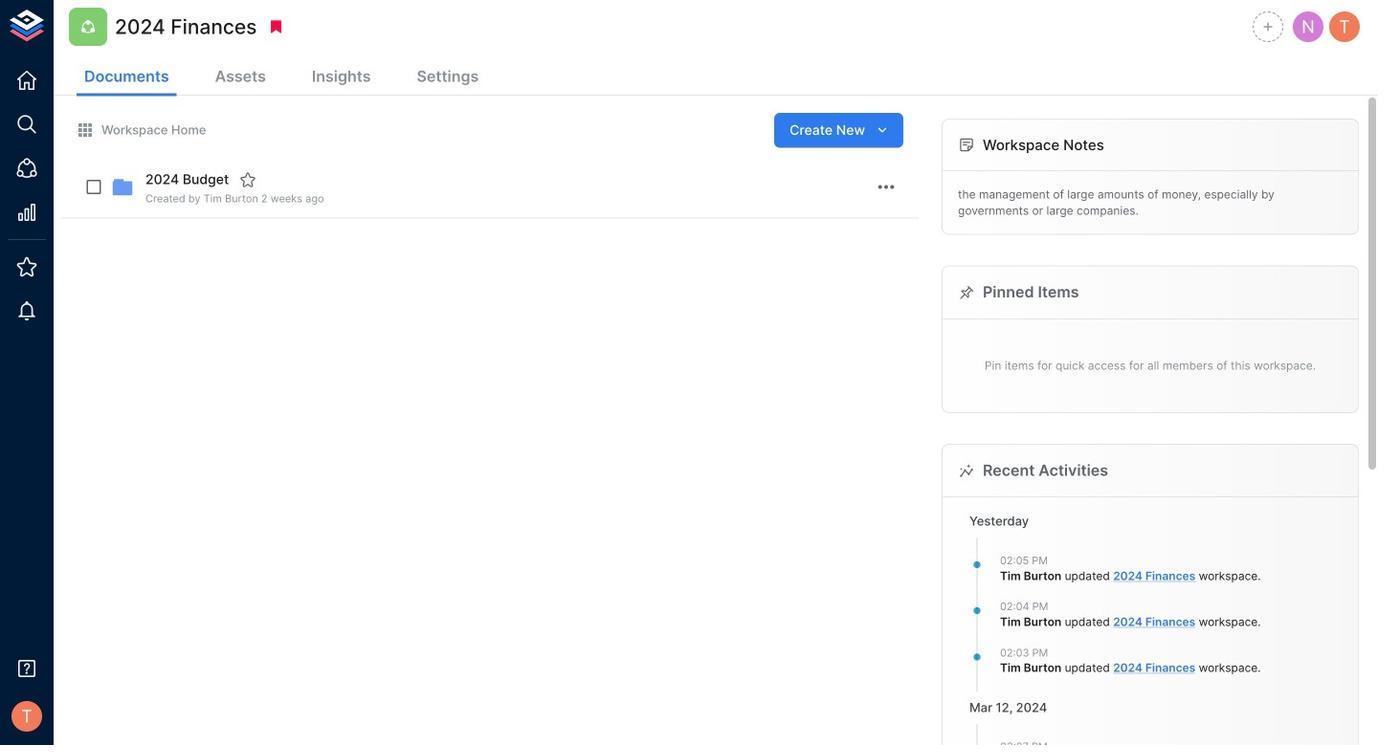 Task type: vqa. For each thing, say whether or not it's contained in the screenshot.
the "Bookmark" image
no



Task type: describe. For each thing, give the bounding box(es) containing it.
favorite image
[[240, 171, 257, 189]]

remove bookmark image
[[268, 18, 285, 35]]



